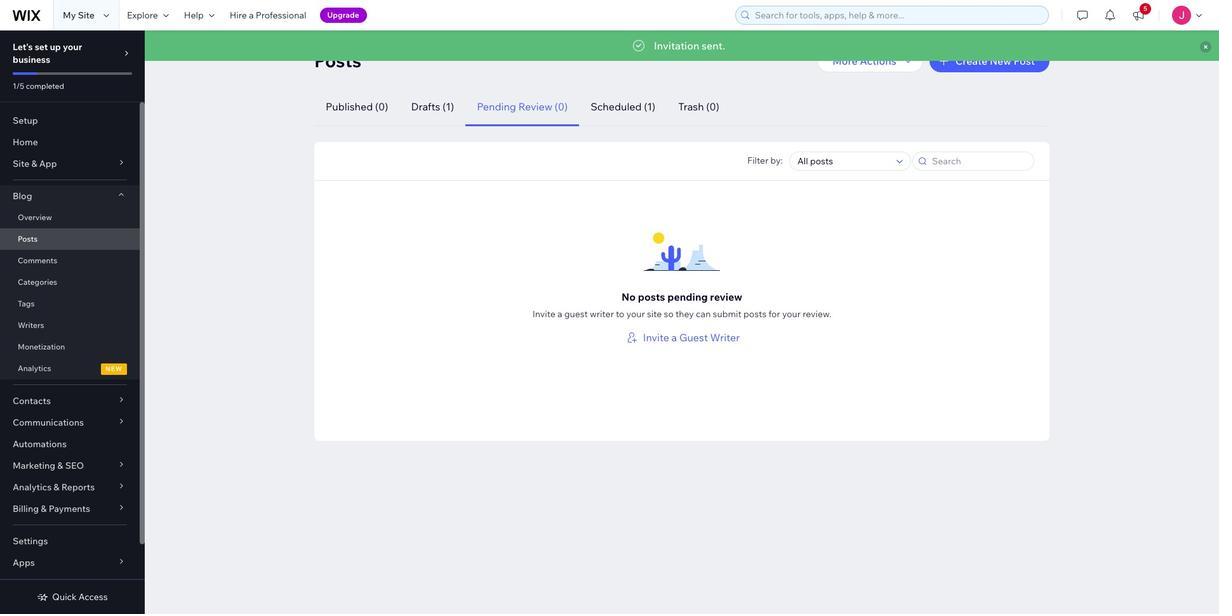 Task type: locate. For each thing, give the bounding box(es) containing it.
invite
[[533, 309, 556, 320], [643, 332, 669, 344]]

(0) for published (0)
[[375, 100, 388, 113]]

comments link
[[0, 250, 140, 272]]

upgrade button
[[320, 8, 367, 23]]

2 vertical spatial a
[[672, 332, 677, 344]]

contacts
[[13, 396, 51, 407]]

writer
[[590, 309, 614, 320]]

tab list
[[314, 88, 1035, 126]]

site right my
[[78, 10, 95, 21]]

3 (0) from the left
[[706, 100, 720, 113]]

posts
[[314, 50, 362, 72], [18, 234, 38, 244]]

0 horizontal spatial (0)
[[375, 100, 388, 113]]

more
[[833, 55, 858, 67]]

invite a guest writer
[[643, 332, 740, 344]]

to
[[616, 309, 625, 320]]

1/5
[[13, 81, 24, 91]]

None field
[[794, 152, 893, 170]]

(0) right the "review"
[[555, 100, 568, 113]]

explore
[[127, 10, 158, 21]]

site
[[78, 10, 95, 21], [13, 158, 29, 170]]

2 (1) from the left
[[644, 100, 656, 113]]

a inside button
[[672, 332, 677, 344]]

1 vertical spatial site
[[13, 158, 29, 170]]

invite left guest at the left bottom of the page
[[533, 309, 556, 320]]

1 horizontal spatial (1)
[[644, 100, 656, 113]]

app
[[39, 158, 57, 170]]

1 (1) from the left
[[443, 100, 454, 113]]

(1) for drafts (1)
[[443, 100, 454, 113]]

(1) for scheduled (1)
[[644, 100, 656, 113]]

0 horizontal spatial site
[[13, 158, 29, 170]]

cms link
[[0, 574, 140, 596]]

your right the to
[[627, 309, 645, 320]]

hire a professional
[[230, 10, 307, 21]]

analytics
[[18, 364, 51, 373], [13, 482, 52, 494]]

site inside popup button
[[13, 158, 29, 170]]

1 horizontal spatial (0)
[[555, 100, 568, 113]]

submit
[[713, 309, 742, 320]]

my
[[63, 10, 76, 21]]

1 horizontal spatial invite
[[643, 332, 669, 344]]

posts
[[638, 291, 665, 304], [744, 309, 767, 320]]

(1) right drafts
[[443, 100, 454, 113]]

posts down overview
[[18, 234, 38, 244]]

quick access
[[52, 592, 108, 603]]

overview link
[[0, 207, 140, 229]]

scheduled (1)
[[591, 100, 656, 113]]

0 horizontal spatial posts
[[638, 291, 665, 304]]

setup link
[[0, 110, 140, 131]]

0 vertical spatial site
[[78, 10, 95, 21]]

1 horizontal spatial site
[[78, 10, 95, 21]]

1 horizontal spatial a
[[558, 309, 562, 320]]

2 horizontal spatial your
[[783, 309, 801, 320]]

drafts (1) button
[[400, 88, 466, 126]]

site down home
[[13, 158, 29, 170]]

0 vertical spatial analytics
[[18, 364, 51, 373]]

pending review (0)
[[477, 100, 568, 113]]

analytics down marketing
[[13, 482, 52, 494]]

& left seo
[[57, 461, 63, 472]]

0 horizontal spatial a
[[249, 10, 254, 21]]

2 horizontal spatial (0)
[[706, 100, 720, 113]]

0 vertical spatial invite
[[533, 309, 556, 320]]

(0) right trash
[[706, 100, 720, 113]]

for
[[769, 309, 781, 320]]

invite inside no posts pending review invite a guest writer to your site so they can submit posts for your review.
[[533, 309, 556, 320]]

invitation
[[654, 39, 700, 52]]

set
[[35, 41, 48, 53]]

0 horizontal spatial (1)
[[443, 100, 454, 113]]

a
[[249, 10, 254, 21], [558, 309, 562, 320], [672, 332, 677, 344]]

posts down upgrade button
[[314, 50, 362, 72]]

(1) inside button
[[443, 100, 454, 113]]

1 vertical spatial a
[[558, 309, 562, 320]]

(0) right published
[[375, 100, 388, 113]]

analytics inside popup button
[[13, 482, 52, 494]]

writers link
[[0, 315, 140, 337]]

analytics down 'monetization'
[[18, 364, 51, 373]]

invite down site
[[643, 332, 669, 344]]

comments
[[18, 256, 57, 266]]

0 horizontal spatial your
[[63, 41, 82, 53]]

your inside let's set up your business
[[63, 41, 82, 53]]

review
[[519, 100, 553, 113]]

& left reports
[[54, 482, 59, 494]]

(1)
[[443, 100, 454, 113], [644, 100, 656, 113]]

1 vertical spatial posts
[[744, 309, 767, 320]]

quick
[[52, 592, 77, 603]]

site & app
[[13, 158, 57, 170]]

no
[[622, 291, 636, 304]]

your right for
[[783, 309, 801, 320]]

(1) right 'scheduled'
[[644, 100, 656, 113]]

hire
[[230, 10, 247, 21]]

a inside no posts pending review invite a guest writer to your site so they can submit posts for your review.
[[558, 309, 562, 320]]

& for analytics
[[54, 482, 59, 494]]

1 (0) from the left
[[375, 100, 388, 113]]

hire a professional link
[[222, 0, 314, 30]]

create new post
[[956, 55, 1035, 67]]

0 horizontal spatial invite
[[533, 309, 556, 320]]

apps
[[13, 558, 35, 569]]

apps button
[[0, 553, 140, 574]]

filter by:
[[748, 155, 783, 167]]

2 horizontal spatial a
[[672, 332, 677, 344]]

0 vertical spatial posts
[[314, 50, 362, 72]]

a right hire
[[249, 10, 254, 21]]

tags link
[[0, 293, 140, 315]]

posts left for
[[744, 309, 767, 320]]

1 vertical spatial invite
[[643, 332, 669, 344]]

1 vertical spatial analytics
[[13, 482, 52, 494]]

& inside dropdown button
[[57, 461, 63, 472]]

a for invite
[[672, 332, 677, 344]]

(1) inside button
[[644, 100, 656, 113]]

0 vertical spatial a
[[249, 10, 254, 21]]

Search field
[[929, 152, 1030, 170]]

(0) inside 'button'
[[375, 100, 388, 113]]

trash (0) button
[[667, 88, 731, 126]]

automations
[[13, 439, 67, 450]]

categories link
[[0, 272, 140, 293]]

invite a guest writer button
[[624, 330, 740, 346]]

actions
[[860, 55, 897, 67]]

filter
[[748, 155, 769, 167]]

posts up site
[[638, 291, 665, 304]]

tags
[[18, 299, 35, 309]]

trash
[[679, 100, 704, 113]]

sent.
[[702, 39, 725, 52]]

overview
[[18, 213, 52, 222]]

analytics & reports
[[13, 482, 95, 494]]

your right 'up'
[[63, 41, 82, 53]]

published (0)
[[326, 100, 388, 113]]

5 button
[[1125, 0, 1153, 30]]

billing
[[13, 504, 39, 515]]

& left app
[[31, 158, 37, 170]]

0 horizontal spatial posts
[[18, 234, 38, 244]]

1 horizontal spatial posts
[[744, 309, 767, 320]]

0 vertical spatial posts
[[638, 291, 665, 304]]

& right billing
[[41, 504, 47, 515]]

a left guest at the left bottom of the page
[[558, 309, 562, 320]]

1 vertical spatial posts
[[18, 234, 38, 244]]

settings link
[[0, 531, 140, 553]]

a left the guest
[[672, 332, 677, 344]]



Task type: vqa. For each thing, say whether or not it's contained in the screenshot.
category icon to the right
no



Task type: describe. For each thing, give the bounding box(es) containing it.
let's set up your business
[[13, 41, 82, 65]]

billing & payments button
[[0, 499, 140, 520]]

new
[[105, 365, 123, 373]]

analytics for analytics
[[18, 364, 51, 373]]

reports
[[61, 482, 95, 494]]

create new post button
[[930, 50, 1050, 72]]

guest
[[564, 309, 588, 320]]

billing & payments
[[13, 504, 90, 515]]

1 horizontal spatial posts
[[314, 50, 362, 72]]

blog
[[13, 191, 32, 202]]

analytics & reports button
[[0, 477, 140, 499]]

& for marketing
[[57, 461, 63, 472]]

& for billing
[[41, 504, 47, 515]]

trash (0)
[[679, 100, 720, 113]]

seo
[[65, 461, 84, 472]]

& for site
[[31, 158, 37, 170]]

cms
[[13, 579, 33, 591]]

invite inside invite a guest writer button
[[643, 332, 669, 344]]

(0) for trash (0)
[[706, 100, 720, 113]]

published (0) button
[[314, 88, 400, 126]]

pending
[[477, 100, 516, 113]]

automations link
[[0, 434, 140, 455]]

tab list containing published (0)
[[314, 88, 1035, 126]]

pending
[[668, 291, 708, 304]]

help button
[[176, 0, 222, 30]]

2 (0) from the left
[[555, 100, 568, 113]]

post
[[1014, 55, 1035, 67]]

posts inside sidebar element
[[18, 234, 38, 244]]

scheduled (1) button
[[579, 88, 667, 126]]

let's
[[13, 41, 33, 53]]

home link
[[0, 131, 140, 153]]

communications button
[[0, 412, 140, 434]]

business
[[13, 54, 50, 65]]

sidebar element
[[0, 30, 145, 615]]

analytics for analytics & reports
[[13, 482, 52, 494]]

posts link
[[0, 229, 140, 250]]

no posts pending review invite a guest writer to your site so they can submit posts for your review.
[[533, 291, 832, 320]]

1/5 completed
[[13, 81, 64, 91]]

blog button
[[0, 185, 140, 207]]

guest
[[680, 332, 708, 344]]

drafts
[[411, 100, 440, 113]]

review.
[[803, 309, 832, 320]]

home
[[13, 137, 38, 148]]

by:
[[771, 155, 783, 167]]

create
[[956, 55, 988, 67]]

scheduled
[[591, 100, 642, 113]]

upgrade
[[327, 10, 359, 20]]

access
[[79, 592, 108, 603]]

site & app button
[[0, 153, 140, 175]]

monetization link
[[0, 337, 140, 358]]

pending review (0) button
[[466, 88, 579, 126]]

up
[[50, 41, 61, 53]]

quick access button
[[37, 592, 108, 603]]

completed
[[26, 81, 64, 91]]

professional
[[256, 10, 307, 21]]

1 horizontal spatial your
[[627, 309, 645, 320]]

marketing & seo button
[[0, 455, 140, 477]]

monetization
[[18, 342, 65, 352]]

new
[[990, 55, 1012, 67]]

help
[[184, 10, 204, 21]]

drafts (1)
[[411, 100, 454, 113]]

can
[[696, 309, 711, 320]]

my site
[[63, 10, 95, 21]]

5
[[1144, 4, 1148, 13]]

categories
[[18, 278, 57, 287]]

Search for tools, apps, help & more... field
[[751, 6, 1045, 24]]

a for hire
[[249, 10, 254, 21]]

so
[[664, 309, 674, 320]]

review
[[710, 291, 743, 304]]

more actions button
[[818, 50, 923, 72]]

they
[[676, 309, 694, 320]]

more actions
[[833, 55, 897, 67]]

writers
[[18, 321, 44, 330]]

marketing
[[13, 461, 55, 472]]

marketing & seo
[[13, 461, 84, 472]]

writer
[[711, 332, 740, 344]]

published
[[326, 100, 373, 113]]

invitation sent. alert
[[145, 30, 1220, 61]]

communications
[[13, 417, 84, 429]]



